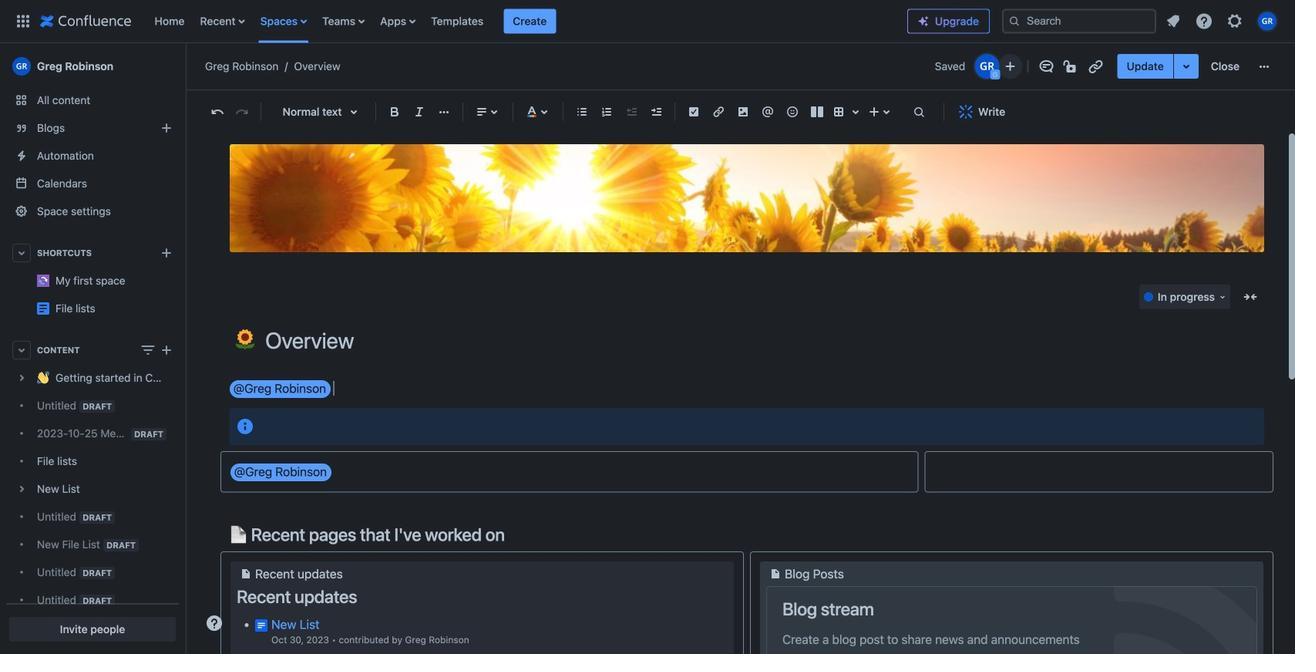 Task type: describe. For each thing, give the bounding box(es) containing it.
list for the premium icon
[[1160, 7, 1287, 35]]

appswitcher icon image
[[14, 12, 32, 30]]

more formatting image
[[435, 103, 454, 121]]

comment icon image
[[1038, 57, 1056, 76]]

action item [] image
[[685, 103, 704, 121]]

bold ⌘b image
[[386, 103, 404, 121]]

Main content area, start typing to enter text. text field
[[221, 378, 1274, 654]]

make page fixed-width image
[[1242, 288, 1260, 306]]

premium image
[[918, 15, 930, 27]]

list item inside list
[[504, 9, 556, 34]]

adjust update settings image
[[1178, 57, 1196, 76]]

file lists image
[[37, 302, 49, 315]]

indent tab image
[[647, 103, 666, 121]]

global element
[[9, 0, 908, 43]]

mention @ image
[[759, 103, 778, 121]]

table size image
[[847, 103, 866, 121]]

italic ⌘i image
[[410, 103, 429, 121]]

table ⇧⌥t image
[[830, 103, 849, 121]]

create a blog image
[[157, 119, 176, 137]]

copy link image
[[1087, 57, 1106, 76]]

change view image
[[139, 341, 157, 359]]

Give this page a title text field
[[265, 328, 1265, 353]]

no restrictions image
[[1063, 57, 1081, 76]]

add shortcut image
[[157, 244, 176, 262]]

undo ⌘z image
[[208, 103, 227, 121]]

more image
[[1256, 57, 1274, 76]]

notification icon image
[[1165, 12, 1183, 30]]

align left image
[[473, 103, 491, 121]]

tree inside "space" element
[[6, 364, 179, 654]]



Task type: vqa. For each thing, say whether or not it's contained in the screenshot.
Table Size image
yes



Task type: locate. For each thing, give the bounding box(es) containing it.
bullet list ⌘⇧8 image
[[573, 103, 592, 121]]

collapse sidebar image
[[168, 51, 202, 82]]

list for appswitcher icon
[[147, 0, 908, 43]]

emoji : image
[[784, 103, 802, 121]]

text formatting group
[[383, 100, 457, 124]]

help icon image
[[1196, 12, 1214, 30]]

link ⌘k image
[[710, 103, 728, 121]]

Search field
[[1003, 9, 1157, 34]]

confluence image
[[40, 12, 132, 30], [40, 12, 132, 30]]

add image, video, or file image
[[734, 103, 753, 121]]

find and replace image
[[910, 103, 929, 121]]

1 horizontal spatial list
[[1160, 7, 1287, 35]]

blog posts image
[[767, 565, 785, 583]]

space element
[[0, 43, 185, 654]]

None search field
[[1003, 9, 1157, 34]]

list formating group
[[570, 100, 669, 124]]

create a page image
[[157, 341, 176, 359]]

panel info image
[[236, 417, 255, 436]]

0 horizontal spatial list
[[147, 0, 908, 43]]

invite to edit image
[[1002, 57, 1020, 76]]

:sunflower: image
[[235, 329, 255, 349], [235, 329, 255, 349]]

list
[[147, 0, 908, 43], [1160, 7, 1287, 35]]

tree
[[6, 364, 179, 654]]

list item
[[504, 9, 556, 34]]

group
[[1118, 54, 1250, 79]]

layouts image
[[808, 103, 827, 121]]

recent updates image
[[237, 565, 255, 583]]

settings icon image
[[1227, 12, 1245, 30]]

numbered list ⌘⇧7 image
[[598, 103, 616, 121]]

search image
[[1009, 15, 1021, 27]]

banner
[[0, 0, 1296, 43]]



